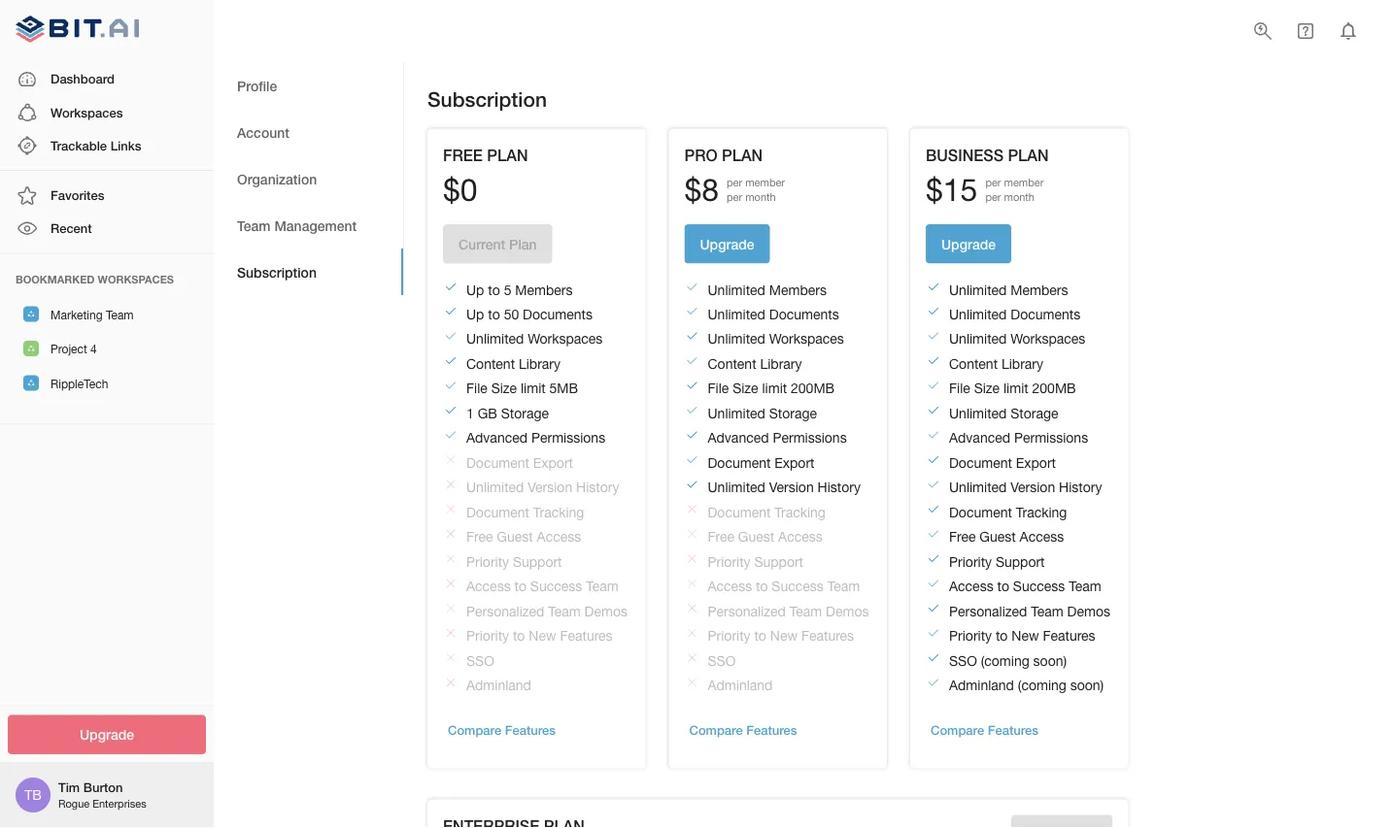 Task type: locate. For each thing, give the bounding box(es) containing it.
1 horizontal spatial upgrade button
[[685, 224, 770, 264]]

1 horizontal spatial success
[[772, 579, 824, 595]]

advanced permissions
[[466, 430, 606, 446], [708, 430, 847, 446], [949, 430, 1089, 446]]

1 storage from the left
[[501, 405, 549, 421]]

history for $15
[[1059, 480, 1102, 496]]

upgrade button down $8
[[685, 224, 770, 264]]

unlimited members
[[708, 282, 827, 298], [949, 282, 1068, 298]]

unlimited workspaces for $8
[[708, 331, 844, 347]]

0 horizontal spatial limit
[[521, 381, 546, 397]]

5mb
[[550, 381, 578, 397]]

sso for $0
[[466, 653, 494, 669]]

2 size from the left
[[733, 381, 759, 397]]

members for $15
[[1011, 282, 1068, 298]]

free
[[466, 529, 493, 545], [708, 529, 735, 545], [949, 529, 976, 545]]

recent
[[51, 221, 92, 236]]

content library
[[466, 356, 561, 372], [708, 356, 802, 372], [949, 356, 1044, 372]]

0 horizontal spatial compare features
[[448, 723, 556, 738]]

(coming
[[981, 653, 1030, 669], [1018, 678, 1067, 694]]

favorites
[[51, 188, 104, 203]]

2 version from the left
[[769, 480, 814, 496]]

rippletech
[[51, 377, 108, 391]]

0 horizontal spatial support
[[513, 554, 562, 570]]

0 horizontal spatial file
[[466, 381, 488, 397]]

0 horizontal spatial access to success team
[[466, 579, 619, 595]]

compare features button
[[443, 716, 561, 746], [685, 716, 802, 746], [926, 716, 1044, 746]]

advanced permissions for $15
[[949, 430, 1089, 446]]

2 limit from the left
[[762, 381, 787, 397]]

document
[[466, 455, 529, 471], [708, 455, 771, 471], [949, 455, 1012, 471], [466, 505, 529, 521], [708, 505, 771, 521], [949, 505, 1012, 521]]

personalized team demos
[[466, 604, 628, 620], [708, 604, 869, 620], [949, 604, 1111, 620]]

workspaces
[[51, 105, 123, 120], [528, 331, 603, 347], [769, 331, 844, 347], [1011, 331, 1086, 347]]

priority to new features
[[466, 628, 613, 644], [708, 628, 854, 644], [949, 628, 1096, 644]]

document export for $8
[[708, 455, 815, 471]]

2 horizontal spatial demos
[[1068, 604, 1111, 620]]

1 horizontal spatial library
[[760, 356, 802, 372]]

tracking for $8
[[775, 505, 826, 521]]

free plan $0
[[443, 146, 528, 208]]

access to success team
[[466, 579, 619, 595], [708, 579, 860, 595], [949, 579, 1102, 595]]

version
[[528, 480, 573, 496], [769, 480, 814, 496], [1011, 480, 1056, 496]]

2 permissions from the left
[[773, 430, 847, 446]]

plan right 'business'
[[1008, 146, 1049, 164]]

1 horizontal spatial unlimited members
[[949, 282, 1068, 298]]

2 horizontal spatial priority support
[[949, 554, 1045, 570]]

size for $0
[[491, 381, 517, 397]]

1 file size limit 200mb from the left
[[708, 381, 835, 397]]

2 horizontal spatial version
[[1011, 480, 1056, 496]]

up left 50
[[466, 306, 484, 322]]

0 horizontal spatial 200mb
[[791, 381, 835, 397]]

1 export from the left
[[533, 455, 573, 471]]

unlimited storage for $8
[[708, 405, 817, 421]]

tracking
[[533, 505, 584, 521], [775, 505, 826, 521], [1016, 505, 1067, 521]]

1 horizontal spatial advanced
[[708, 430, 769, 446]]

0 horizontal spatial personalized team demos
[[466, 604, 628, 620]]

2 horizontal spatial unlimited workspaces
[[949, 331, 1086, 347]]

up for up to 50 documents
[[466, 306, 484, 322]]

2 horizontal spatial unlimited version history
[[949, 480, 1102, 496]]

permissions
[[531, 430, 606, 446], [773, 430, 847, 446], [1014, 430, 1089, 446]]

1 horizontal spatial month
[[1004, 191, 1035, 204]]

1 free guest access from the left
[[466, 529, 581, 545]]

2 horizontal spatial upgrade
[[942, 236, 996, 252]]

2 horizontal spatial compare features
[[931, 723, 1039, 738]]

2 horizontal spatial tracking
[[1016, 505, 1067, 521]]

2 members from the left
[[769, 282, 827, 298]]

upgrade button for $15
[[926, 224, 1012, 264]]

demos
[[585, 604, 628, 620], [826, 604, 869, 620], [1068, 604, 1111, 620]]

unlimited version history for $8
[[708, 480, 861, 496]]

1 horizontal spatial free guest access
[[708, 529, 823, 545]]

team management
[[237, 217, 357, 233]]

0 horizontal spatial export
[[533, 455, 573, 471]]

file for $8
[[708, 381, 729, 397]]

0 horizontal spatial adminland
[[466, 678, 531, 694]]

marketing
[[51, 308, 103, 322]]

2 horizontal spatial library
[[1002, 356, 1044, 372]]

member
[[746, 176, 785, 189], [1004, 176, 1044, 189]]

workspaces button
[[0, 96, 214, 129]]

upgrade button up burton
[[8, 716, 206, 755]]

2 horizontal spatial history
[[1059, 480, 1102, 496]]

tab list containing profile
[[214, 62, 403, 295]]

2 horizontal spatial export
[[1016, 455, 1056, 471]]

2 horizontal spatial priority to new features
[[949, 628, 1096, 644]]

2 new from the left
[[770, 628, 798, 644]]

3 personalized team demos from the left
[[949, 604, 1111, 620]]

subscription
[[428, 87, 547, 111], [237, 264, 317, 280]]

2 sso from the left
[[708, 653, 736, 669]]

1 horizontal spatial file size limit 200mb
[[949, 381, 1076, 397]]

business plan $15 per member per month
[[926, 146, 1049, 208]]

1 horizontal spatial priority to new features
[[708, 628, 854, 644]]

(coming down sso (coming soon)
[[1018, 678, 1067, 694]]

2 horizontal spatial support
[[996, 554, 1045, 570]]

plan inside pro plan $8 per member per month
[[722, 146, 763, 164]]

3 advanced from the left
[[949, 430, 1011, 446]]

recent button
[[0, 212, 214, 245]]

1 horizontal spatial new
[[770, 628, 798, 644]]

up left 5
[[466, 282, 484, 298]]

file size limit 200mb
[[708, 381, 835, 397], [949, 381, 1076, 397]]

content library for $15
[[949, 356, 1044, 372]]

member inside pro plan $8 per member per month
[[746, 176, 785, 189]]

library
[[519, 356, 561, 372], [760, 356, 802, 372], [1002, 356, 1044, 372]]

2 personalized from the left
[[708, 604, 786, 620]]

0 horizontal spatial free guest access
[[466, 529, 581, 545]]

1 documents from the left
[[523, 306, 593, 322]]

1 members from the left
[[515, 282, 573, 298]]

library for $0
[[519, 356, 561, 372]]

unlimited workspaces for $0
[[466, 331, 603, 347]]

1 horizontal spatial advanced permissions
[[708, 430, 847, 446]]

file size limit 200mb for $15
[[949, 381, 1076, 397]]

0 horizontal spatial size
[[491, 381, 517, 397]]

support for $15
[[996, 554, 1045, 570]]

1 unlimited storage from the left
[[708, 405, 817, 421]]

unlimited workspaces for $15
[[949, 331, 1086, 347]]

month right $15
[[1004, 191, 1035, 204]]

1 demos from the left
[[585, 604, 628, 620]]

2 demos from the left
[[826, 604, 869, 620]]

3 content from the left
[[949, 356, 998, 372]]

2 horizontal spatial document export
[[949, 455, 1056, 471]]

3 guest from the left
[[980, 529, 1016, 545]]

0 horizontal spatial compare
[[448, 723, 502, 738]]

3 unlimited workspaces from the left
[[949, 331, 1086, 347]]

unlimited storage
[[708, 405, 817, 421], [949, 405, 1059, 421]]

0 horizontal spatial new
[[529, 628, 556, 644]]

2 horizontal spatial adminland
[[949, 678, 1014, 694]]

1 horizontal spatial free
[[708, 529, 735, 545]]

priority to new features for $8
[[708, 628, 854, 644]]

50
[[504, 306, 519, 322]]

members for $8
[[769, 282, 827, 298]]

3 free from the left
[[949, 529, 976, 545]]

organization
[[237, 171, 317, 187]]

2 200mb from the left
[[1033, 381, 1076, 397]]

1 priority support from the left
[[466, 554, 562, 570]]

month for $15
[[1004, 191, 1035, 204]]

plan for $0
[[487, 146, 528, 164]]

2 horizontal spatial guest
[[980, 529, 1016, 545]]

workspaces for $0
[[528, 331, 603, 347]]

0 horizontal spatial advanced permissions
[[466, 430, 606, 446]]

2 month from the left
[[1004, 191, 1035, 204]]

3 members from the left
[[1011, 282, 1068, 298]]

2 documents from the left
[[769, 306, 839, 322]]

adminland
[[466, 678, 531, 694], [708, 678, 773, 694], [949, 678, 1014, 694]]

3 library from the left
[[1002, 356, 1044, 372]]

2 support from the left
[[755, 554, 804, 570]]

unlimited documents for $15
[[949, 306, 1081, 322]]

workspaces for $15
[[1011, 331, 1086, 347]]

3 document export from the left
[[949, 455, 1056, 471]]

0 horizontal spatial permissions
[[531, 430, 606, 446]]

2 free guest access from the left
[[708, 529, 823, 545]]

3 limit from the left
[[1004, 381, 1029, 397]]

profile link
[[214, 62, 403, 109]]

3 advanced permissions from the left
[[949, 430, 1089, 446]]

0 horizontal spatial unlimited workspaces
[[466, 331, 603, 347]]

2 access to success team from the left
[[708, 579, 860, 595]]

support
[[513, 554, 562, 570], [755, 554, 804, 570], [996, 554, 1045, 570]]

0 vertical spatial (coming
[[981, 653, 1030, 669]]

0 horizontal spatial documents
[[523, 306, 593, 322]]

tb
[[24, 788, 42, 804]]

3 content library from the left
[[949, 356, 1044, 372]]

2 file from the left
[[708, 381, 729, 397]]

library for $8
[[760, 356, 802, 372]]

1 horizontal spatial version
[[769, 480, 814, 496]]

document export
[[466, 455, 573, 471], [708, 455, 815, 471], [949, 455, 1056, 471]]

0 horizontal spatial plan
[[487, 146, 528, 164]]

3 support from the left
[[996, 554, 1045, 570]]

2 content from the left
[[708, 356, 757, 372]]

limit
[[521, 381, 546, 397], [762, 381, 787, 397], [1004, 381, 1029, 397]]

access
[[537, 529, 581, 545], [778, 529, 823, 545], [1020, 529, 1064, 545], [466, 579, 511, 595], [708, 579, 752, 595], [949, 579, 994, 595]]

2 horizontal spatial size
[[974, 381, 1000, 397]]

new for $15
[[1012, 628, 1039, 644]]

subscription up free
[[428, 87, 547, 111]]

per
[[727, 176, 743, 189], [986, 176, 1001, 189], [727, 191, 743, 204], [986, 191, 1001, 204]]

plan right free
[[487, 146, 528, 164]]

limit for $8
[[762, 381, 787, 397]]

0 horizontal spatial success
[[530, 579, 582, 595]]

plan
[[487, 146, 528, 164], [722, 146, 763, 164], [1008, 146, 1049, 164]]

2 horizontal spatial free
[[949, 529, 976, 545]]

2 horizontal spatial free guest access
[[949, 529, 1064, 545]]

month
[[746, 191, 776, 204], [1004, 191, 1035, 204]]

priority
[[466, 554, 509, 570], [708, 554, 751, 570], [949, 554, 992, 570], [466, 628, 509, 644], [708, 628, 751, 644], [949, 628, 992, 644]]

rippletech button
[[0, 366, 214, 401]]

2 member from the left
[[1004, 176, 1044, 189]]

1 up from the top
[[466, 282, 484, 298]]

plan right pro
[[722, 146, 763, 164]]

3 plan from the left
[[1008, 146, 1049, 164]]

upgrade button down $15
[[926, 224, 1012, 264]]

2 advanced permissions from the left
[[708, 430, 847, 446]]

0 horizontal spatial guest
[[497, 529, 533, 545]]

3 document tracking from the left
[[949, 505, 1067, 521]]

1 horizontal spatial 200mb
[[1033, 381, 1076, 397]]

2 priority to new features from the left
[[708, 628, 854, 644]]

version for $8
[[769, 480, 814, 496]]

marketing team button
[[0, 297, 214, 332]]

(coming up adminland (coming soon)
[[981, 653, 1030, 669]]

3 compare features from the left
[[931, 723, 1039, 738]]

2 compare features button from the left
[[685, 716, 802, 746]]

3 permissions from the left
[[1014, 430, 1089, 446]]

2 priority support from the left
[[708, 554, 804, 570]]

member right $8
[[746, 176, 785, 189]]

upgrade
[[700, 236, 755, 252], [942, 236, 996, 252], [80, 727, 134, 743]]

month for $8
[[746, 191, 776, 204]]

1 compare features from the left
[[448, 723, 556, 738]]

1 horizontal spatial permissions
[[773, 430, 847, 446]]

1 size from the left
[[491, 381, 517, 397]]

1 vertical spatial (coming
[[1018, 678, 1067, 694]]

1 horizontal spatial adminland
[[708, 678, 773, 694]]

3 storage from the left
[[1011, 405, 1059, 421]]

upgrade up burton
[[80, 727, 134, 743]]

2 personalized team demos from the left
[[708, 604, 869, 620]]

free for $8
[[708, 529, 735, 545]]

unlimited
[[708, 282, 766, 298], [949, 282, 1007, 298], [708, 306, 766, 322], [949, 306, 1007, 322], [466, 331, 524, 347], [708, 331, 766, 347], [949, 331, 1007, 347], [708, 405, 766, 421], [949, 405, 1007, 421], [466, 480, 524, 496], [708, 480, 766, 496], [949, 480, 1007, 496]]

burton
[[83, 781, 123, 796]]

1 document export from the left
[[466, 455, 573, 471]]

3 free guest access from the left
[[949, 529, 1064, 545]]

1 horizontal spatial storage
[[769, 405, 817, 421]]

0 horizontal spatial file size limit 200mb
[[708, 381, 835, 397]]

2 unlimited documents from the left
[[949, 306, 1081, 322]]

2 history from the left
[[818, 480, 861, 496]]

storage for $15
[[1011, 405, 1059, 421]]

success for $15
[[1013, 579, 1065, 595]]

1 horizontal spatial document export
[[708, 455, 815, 471]]

1 unlimited documents from the left
[[708, 306, 839, 322]]

1 horizontal spatial support
[[755, 554, 804, 570]]

1 personalized from the left
[[466, 604, 545, 620]]

personalized for $8
[[708, 604, 786, 620]]

3 priority support from the left
[[949, 554, 1045, 570]]

0 horizontal spatial personalized
[[466, 604, 545, 620]]

content for $15
[[949, 356, 998, 372]]

1 horizontal spatial unlimited storage
[[949, 405, 1059, 421]]

plan inside free plan $0
[[487, 146, 528, 164]]

members
[[515, 282, 573, 298], [769, 282, 827, 298], [1011, 282, 1068, 298]]

1 success from the left
[[530, 579, 582, 595]]

1 adminland from the left
[[466, 678, 531, 694]]

2 horizontal spatial upgrade button
[[926, 224, 1012, 264]]

1 unlimited members from the left
[[708, 282, 827, 298]]

export
[[533, 455, 573, 471], [775, 455, 815, 471], [1016, 455, 1056, 471]]

export for $8
[[775, 455, 815, 471]]

adminland (coming soon)
[[949, 678, 1104, 694]]

member inside business plan $15 per member per month
[[1004, 176, 1044, 189]]

rogue
[[58, 798, 90, 811]]

3 export from the left
[[1016, 455, 1056, 471]]

1 horizontal spatial guest
[[738, 529, 775, 545]]

1 horizontal spatial documents
[[769, 306, 839, 322]]

1 horizontal spatial members
[[769, 282, 827, 298]]

0 vertical spatial soon)
[[1034, 653, 1067, 669]]

2 document export from the left
[[708, 455, 815, 471]]

tim
[[58, 781, 80, 796]]

5
[[504, 282, 512, 298]]

3 priority to new features from the left
[[949, 628, 1096, 644]]

new
[[529, 628, 556, 644], [770, 628, 798, 644], [1012, 628, 1039, 644]]

trackable links
[[51, 138, 141, 153]]

file for $0
[[466, 381, 488, 397]]

1 sso from the left
[[466, 653, 494, 669]]

1 horizontal spatial unlimited version history
[[708, 480, 861, 496]]

support for $8
[[755, 554, 804, 570]]

0 horizontal spatial priority to new features
[[466, 628, 613, 644]]

documents
[[523, 306, 593, 322], [769, 306, 839, 322], [1011, 306, 1081, 322]]

1 file from the left
[[466, 381, 488, 397]]

demos for $15
[[1068, 604, 1111, 620]]

size for $8
[[733, 381, 759, 397]]

dashboard button
[[0, 63, 214, 96]]

0 horizontal spatial members
[[515, 282, 573, 298]]

1 compare from the left
[[448, 723, 502, 738]]

2 unlimited version history from the left
[[708, 480, 861, 496]]

document tracking
[[466, 505, 584, 521], [708, 505, 826, 521], [949, 505, 1067, 521]]

1 limit from the left
[[521, 381, 546, 397]]

1 horizontal spatial tracking
[[775, 505, 826, 521]]

1 horizontal spatial demos
[[826, 604, 869, 620]]

2 horizontal spatial permissions
[[1014, 430, 1089, 446]]

subscription down team management
[[237, 264, 317, 280]]

3 success from the left
[[1013, 579, 1065, 595]]

2 compare features from the left
[[689, 723, 797, 738]]

unlimited storage for $15
[[949, 405, 1059, 421]]

2 unlimited workspaces from the left
[[708, 331, 844, 347]]

0 horizontal spatial unlimited members
[[708, 282, 827, 298]]

size
[[491, 381, 517, 397], [733, 381, 759, 397], [974, 381, 1000, 397]]

upgrade for $8
[[700, 236, 755, 252]]

1 horizontal spatial member
[[1004, 176, 1044, 189]]

2 horizontal spatial documents
[[1011, 306, 1081, 322]]

1 permissions from the left
[[531, 430, 606, 446]]

0 horizontal spatial unlimited version history
[[466, 480, 619, 496]]

1 horizontal spatial history
[[818, 480, 861, 496]]

content for $8
[[708, 356, 757, 372]]

history
[[576, 480, 619, 496], [818, 480, 861, 496], [1059, 480, 1102, 496]]

1 plan from the left
[[487, 146, 528, 164]]

document tracking for $15
[[949, 505, 1067, 521]]

$15
[[926, 171, 978, 208]]

advanced
[[466, 430, 528, 446], [708, 430, 769, 446], [949, 430, 1011, 446]]

to
[[488, 282, 500, 298], [488, 306, 500, 322], [515, 579, 527, 595], [756, 579, 768, 595], [998, 579, 1010, 595], [513, 628, 525, 644], [755, 628, 767, 644], [996, 628, 1008, 644]]

personalized for $15
[[949, 604, 1028, 620]]

2 tracking from the left
[[775, 505, 826, 521]]

plan inside business plan $15 per member per month
[[1008, 146, 1049, 164]]

3 history from the left
[[1059, 480, 1102, 496]]

2 horizontal spatial content library
[[949, 356, 1044, 372]]

file for $15
[[949, 381, 971, 397]]

priority support
[[466, 554, 562, 570], [708, 554, 804, 570], [949, 554, 1045, 570]]

3 tracking from the left
[[1016, 505, 1067, 521]]

1 content library from the left
[[466, 356, 561, 372]]

content
[[466, 356, 515, 372], [708, 356, 757, 372], [949, 356, 998, 372]]

1 advanced from the left
[[466, 430, 528, 446]]

links
[[110, 138, 141, 153]]

0 horizontal spatial storage
[[501, 405, 549, 421]]

2 horizontal spatial content
[[949, 356, 998, 372]]

up
[[466, 282, 484, 298], [466, 306, 484, 322]]

2 library from the left
[[760, 356, 802, 372]]

2 unlimited storage from the left
[[949, 405, 1059, 421]]

adminland for $0
[[466, 678, 531, 694]]

access to success team for $15
[[949, 579, 1102, 595]]

unlimited version history
[[466, 480, 619, 496], [708, 480, 861, 496], [949, 480, 1102, 496]]

month inside business plan $15 per member per month
[[1004, 191, 1035, 204]]

upgrade down $8
[[700, 236, 755, 252]]

1 month from the left
[[746, 191, 776, 204]]

tab list
[[214, 62, 403, 295]]

export for $15
[[1016, 455, 1056, 471]]

1 horizontal spatial compare
[[689, 723, 743, 738]]

1 member from the left
[[746, 176, 785, 189]]

upgrade down $15
[[942, 236, 996, 252]]

1 horizontal spatial personalized team demos
[[708, 604, 869, 620]]

0 horizontal spatial advanced
[[466, 430, 528, 446]]

0 horizontal spatial document export
[[466, 455, 573, 471]]

features
[[560, 628, 613, 644], [802, 628, 854, 644], [1043, 628, 1096, 644], [505, 723, 556, 738], [747, 723, 797, 738], [988, 723, 1039, 738]]

month right $8
[[746, 191, 776, 204]]

1 horizontal spatial access to success team
[[708, 579, 860, 595]]

0 horizontal spatial free
[[466, 529, 493, 545]]

0 horizontal spatial soon)
[[1034, 653, 1067, 669]]

2 horizontal spatial new
[[1012, 628, 1039, 644]]

200mb
[[791, 381, 835, 397], [1033, 381, 1076, 397]]

2 horizontal spatial compare features button
[[926, 716, 1044, 746]]

2 horizontal spatial storage
[[1011, 405, 1059, 421]]

(coming for sso
[[981, 653, 1030, 669]]

advanced for $0
[[466, 430, 528, 446]]

member right $15
[[1004, 176, 1044, 189]]

1 document tracking from the left
[[466, 505, 584, 521]]

month inside pro plan $8 per member per month
[[746, 191, 776, 204]]

2 horizontal spatial members
[[1011, 282, 1068, 298]]

sso
[[466, 653, 494, 669], [708, 653, 736, 669], [949, 653, 977, 669]]

guest
[[497, 529, 533, 545], [738, 529, 775, 545], [980, 529, 1016, 545]]

2 adminland from the left
[[708, 678, 773, 694]]

(coming for adminland
[[1018, 678, 1067, 694]]

2 file size limit 200mb from the left
[[949, 381, 1076, 397]]

1 horizontal spatial file
[[708, 381, 729, 397]]

success
[[530, 579, 582, 595], [772, 579, 824, 595], [1013, 579, 1065, 595]]

workspaces for $8
[[769, 331, 844, 347]]

1 horizontal spatial unlimited documents
[[949, 306, 1081, 322]]

2 horizontal spatial plan
[[1008, 146, 1049, 164]]

3 compare from the left
[[931, 723, 985, 738]]

2 storage from the left
[[769, 405, 817, 421]]

team
[[237, 217, 271, 233], [106, 308, 134, 322], [586, 579, 619, 595], [828, 579, 860, 595], [1069, 579, 1102, 595], [548, 604, 581, 620], [790, 604, 822, 620], [1031, 604, 1064, 620]]

1 horizontal spatial limit
[[762, 381, 787, 397]]

2 horizontal spatial sso
[[949, 653, 977, 669]]



Task type: vqa. For each thing, say whether or not it's contained in the screenshot.
Settings icon
no



Task type: describe. For each thing, give the bounding box(es) containing it.
1 version from the left
[[528, 480, 573, 496]]

free
[[443, 146, 483, 164]]

marketing team
[[51, 308, 134, 322]]

unlimited members for $8
[[708, 282, 827, 298]]

upgrade button for $8
[[685, 224, 770, 264]]

team management link
[[214, 202, 403, 249]]

1 history from the left
[[576, 480, 619, 496]]

project
[[51, 343, 87, 356]]

document export for $15
[[949, 455, 1056, 471]]

0 horizontal spatial upgrade
[[80, 727, 134, 743]]

unlimited version history for $15
[[949, 480, 1102, 496]]

1 free from the left
[[466, 529, 493, 545]]

storage for $8
[[769, 405, 817, 421]]

content library for $8
[[708, 356, 802, 372]]

management
[[274, 217, 357, 233]]

plan for $15
[[1008, 146, 1049, 164]]

1 personalized team demos from the left
[[466, 604, 628, 620]]

documents for $8
[[769, 306, 839, 322]]

compare features button for $15
[[926, 716, 1044, 746]]

1 gb storage
[[466, 405, 549, 421]]

compare features for $8
[[689, 723, 797, 738]]

soon) for sso (coming soon)
[[1034, 653, 1067, 669]]

limit for $0
[[521, 381, 546, 397]]

plan for $8
[[722, 146, 763, 164]]

team inside button
[[106, 308, 134, 322]]

$0
[[443, 171, 478, 208]]

compare features for $15
[[931, 723, 1039, 738]]

file size limit 5mb
[[466, 381, 578, 397]]

1 vertical spatial subscription
[[237, 264, 317, 280]]

project 4
[[51, 343, 97, 356]]

demos for $8
[[826, 604, 869, 620]]

member for $15
[[1004, 176, 1044, 189]]

bookmarked workspaces
[[16, 273, 174, 286]]

up to 5 members
[[466, 282, 573, 298]]

unlimited members for $15
[[949, 282, 1068, 298]]

file size limit 200mb for $8
[[708, 381, 835, 397]]

guest for $8
[[738, 529, 775, 545]]

200mb for $15
[[1033, 381, 1076, 397]]

bookmarked
[[16, 273, 95, 286]]

favorites button
[[0, 179, 214, 212]]

priority support for $8
[[708, 554, 804, 570]]

dashboard
[[51, 72, 115, 87]]

compare for $8
[[689, 723, 743, 738]]

1 access to success team from the left
[[466, 579, 619, 595]]

trackable
[[51, 138, 107, 153]]

1 priority to new features from the left
[[466, 628, 613, 644]]

advanced for $15
[[949, 430, 1011, 446]]

tim burton rogue enterprises
[[58, 781, 146, 811]]

200mb for $8
[[791, 381, 835, 397]]

free guest access for $8
[[708, 529, 823, 545]]

tracking for $15
[[1016, 505, 1067, 521]]

pro
[[685, 146, 718, 164]]

pro plan $8 per member per month
[[685, 146, 785, 208]]

1 unlimited version history from the left
[[466, 480, 619, 496]]

workspaces
[[98, 273, 174, 286]]

free guest access for $15
[[949, 529, 1064, 545]]

unlimited documents for $8
[[708, 306, 839, 322]]

sso (coming soon)
[[949, 653, 1067, 669]]

compare features button for $8
[[685, 716, 802, 746]]

member for $8
[[746, 176, 785, 189]]

4
[[90, 343, 97, 356]]

upgrade for $15
[[942, 236, 996, 252]]

personalized team demos for $8
[[708, 604, 869, 620]]

1 support from the left
[[513, 554, 562, 570]]

sso for $8
[[708, 653, 736, 669]]

document tracking for $8
[[708, 505, 826, 521]]

permissions for $8
[[773, 430, 847, 446]]

priority to new features for $15
[[949, 628, 1096, 644]]

1 guest from the left
[[497, 529, 533, 545]]

business
[[926, 146, 1004, 164]]

organization link
[[214, 155, 403, 202]]

limit for $15
[[1004, 381, 1029, 397]]

advanced permissions for $8
[[708, 430, 847, 446]]

profile
[[237, 77, 277, 94]]

documents for $15
[[1011, 306, 1081, 322]]

new for $8
[[770, 628, 798, 644]]

soon) for adminland (coming soon)
[[1071, 678, 1104, 694]]

project 4 button
[[0, 332, 214, 366]]

free for $15
[[949, 529, 976, 545]]

1 new from the left
[[529, 628, 556, 644]]

1 compare features button from the left
[[443, 716, 561, 746]]

1 tracking from the left
[[533, 505, 584, 521]]

workspaces inside button
[[51, 105, 123, 120]]

trackable links button
[[0, 129, 214, 162]]

size for $15
[[974, 381, 1000, 397]]

enterprises
[[93, 798, 146, 811]]

$8
[[685, 171, 719, 208]]

content for $0
[[466, 356, 515, 372]]

gb
[[478, 405, 497, 421]]

library for $15
[[1002, 356, 1044, 372]]

0 horizontal spatial upgrade button
[[8, 716, 206, 755]]

1
[[466, 405, 474, 421]]

personalized team demos for $15
[[949, 604, 1111, 620]]

content library for $0
[[466, 356, 561, 372]]

subscription link
[[214, 249, 403, 295]]

history for $8
[[818, 480, 861, 496]]

up for up to 5 members
[[466, 282, 484, 298]]

permissions for $15
[[1014, 430, 1089, 446]]

success for $8
[[772, 579, 824, 595]]

guest for $15
[[980, 529, 1016, 545]]

up to 50 documents
[[466, 306, 593, 322]]

1 advanced permissions from the left
[[466, 430, 606, 446]]

account
[[237, 124, 290, 140]]

priority support for $15
[[949, 554, 1045, 570]]

advanced for $8
[[708, 430, 769, 446]]

3 adminland from the left
[[949, 678, 1014, 694]]

compare for $15
[[931, 723, 985, 738]]

3 sso from the left
[[949, 653, 977, 669]]

version for $15
[[1011, 480, 1056, 496]]

0 vertical spatial subscription
[[428, 87, 547, 111]]

adminland for $8
[[708, 678, 773, 694]]

account link
[[214, 109, 403, 155]]



